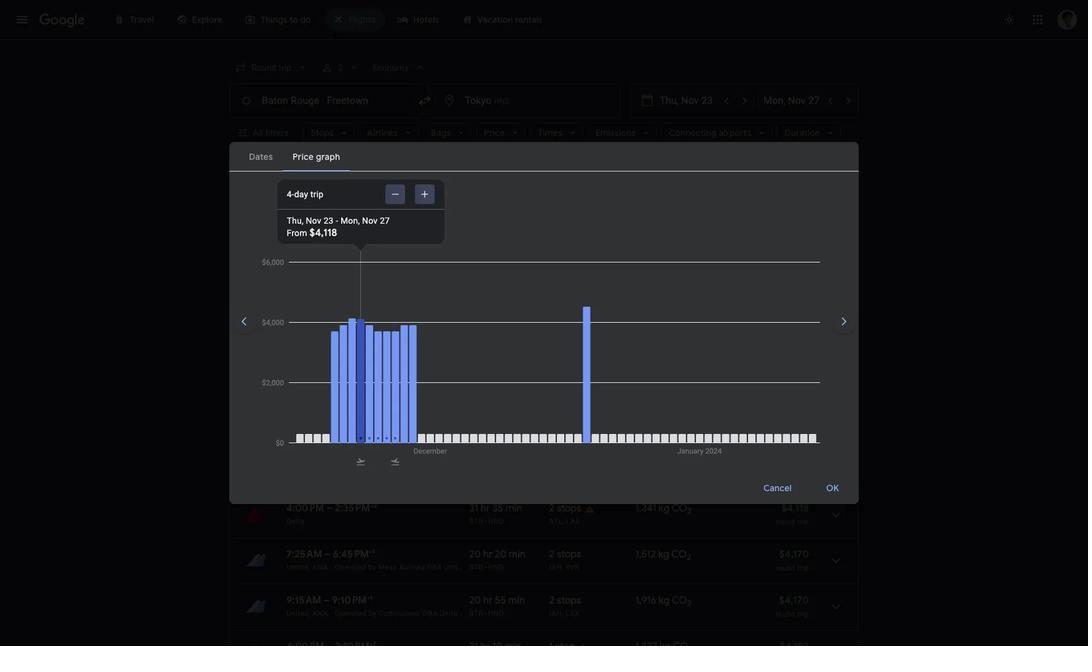 Task type: vqa. For each thing, say whether or not it's contained in the screenshot.
passengers.
yes



Task type: describe. For each thing, give the bounding box(es) containing it.
, inside 'layover (1 of 2) is a 2 hr 14 min layover at hartsfield-jackson atlanta international airport in atlanta. layover (2 of 2) is a 10 hr 26 min overnight layover at los angeles international airport in los angeles.' element
[[563, 517, 564, 526]]

departure time: 4:00 pm. text field for the leaves baton rouge metropolitan airport at 4:00 pm on thursday, november 23 and arrives at haneda airport at 2:35 pm on saturday, november 25. element
[[287, 502, 324, 515]]

2 inside 'kg co 2 round trip'
[[690, 460, 695, 470]]

prices
[[389, 233, 410, 242]]

20 hr 20 min btr – hnd
[[469, 548, 526, 572]]

2 inside the 1,341 kg co 2
[[687, 506, 692, 517]]

scroll forward image
[[829, 307, 859, 336]]

17
[[565, 382, 573, 391]]

4183 US dollars text field
[[780, 641, 809, 646]]

4-day trip
[[287, 189, 324, 199]]

leaves baton rouge metropolitan airport at 9:15 am on thursday, november 23 and arrives at haneda airport at 9:10 pm on friday, november 24. element
[[287, 594, 373, 607]]

assistance
[[268, 245, 305, 254]]

4 hr 17 min dfw
[[549, 382, 606, 391]]

kg for 1,648
[[661, 322, 672, 334]]

35
[[492, 502, 503, 515]]

+ inside 4:00 pm – 2:35 pm + 2
[[370, 502, 374, 510]]

all
[[253, 127, 263, 138]]

atl , lax
[[549, 517, 580, 526]]

layover (1 of 2) is a 1 hr 33 min layover at george bush intercontinental airport in houston. layover (2 of 2) is a 1 hr 45 min layover at los angeles international airport in los angeles. element
[[549, 609, 629, 619]]

20 for 55
[[469, 595, 481, 607]]

ranked
[[229, 233, 255, 242]]

operated for 1,916
[[335, 609, 366, 618]]

by for 1,512
[[368, 563, 376, 572]]

1,512 kg co 2
[[635, 548, 691, 563]]

16 hr 55 min
[[469, 322, 523, 334]]

total duration 19 hr 43 min. element
[[469, 368, 549, 382]]

as
[[404, 382, 412, 391]]

dfw
[[590, 382, 606, 391]]

baton
[[262, 95, 288, 106]]

, for 20 hr 20 min
[[562, 563, 564, 572]]

trip down $4,118 round trip
[[798, 564, 809, 572]]

29
[[565, 336, 573, 345]]

for
[[513, 233, 523, 242]]

1,916 kg co 2
[[635, 595, 692, 609]]

55 for 20
[[495, 595, 506, 607]]

by for 1,916
[[368, 609, 376, 618]]

kg inside 'kg co 2 round trip'
[[662, 456, 673, 469]]

– inside 7:25 am – 6:45 pm + 1
[[325, 548, 331, 561]]

hnd for 35
[[488, 517, 504, 526]]

2 inside 2 stops iah , lax
[[549, 595, 555, 607]]

operated for 2
[[326, 382, 358, 391]]

emissions
[[596, 127, 636, 138]]

2 operated by mesa airlines dba united express from the top
[[335, 563, 496, 572]]

0 vertical spatial united
[[444, 336, 466, 345]]

price button
[[477, 123, 526, 143]]

lax inside 'layover (1 of 2) is a 2 hr 14 min layover at hartsfield-jackson atlanta international airport in atlanta. layover (2 of 2) is a 10 hr 26 min overnight layover at los angeles international airport in los angeles.' element
[[566, 517, 580, 526]]

7:25 am for 3:20 pm
[[287, 322, 322, 334]]

iah for 20 hr 20 min
[[549, 563, 562, 572]]

eagle
[[449, 382, 468, 391]]

min inside the 1 stop 1 hr 29 min iah
[[575, 336, 588, 345]]

2 stops flight. element for 20 hr 55 min
[[549, 595, 581, 609]]

iah inside the 1 stop 1 hr 29 min iah
[[590, 336, 603, 345]]

kg for 1,341
[[659, 502, 670, 515]]

kg co 2 round trip
[[659, 456, 809, 480]]

operated by envoy air as american eagle
[[326, 382, 468, 391]]

mon,
[[341, 216, 360, 226]]

$4,118 round trip
[[776, 502, 809, 526]]

envoy
[[370, 382, 390, 391]]

Arrival time: 9:10 PM on  Friday, November 24. text field
[[332, 594, 373, 607]]

best departing flights
[[229, 214, 353, 229]]

1,648
[[635, 322, 659, 334]]

0 vertical spatial express
[[468, 336, 496, 345]]

btr for 31 hr 35 min
[[469, 517, 483, 526]]

round inside 'kg co 2 round trip'
[[776, 472, 796, 480]]

1 inside 7:25 am – 3:20 pm + 1
[[372, 321, 375, 329]]

track prices
[[250, 175, 301, 186]]

taxes
[[469, 233, 488, 242]]

min for 20 hr 55 min btr – hnd
[[509, 595, 525, 607]]

hnd for 20
[[488, 563, 504, 572]]

4170 us dollars text field for 1,916
[[779, 595, 809, 607]]

round trip
[[776, 383, 809, 392]]

leaves baton rouge metropolitan airport at 4:00 pm on thursday, november 23 and arrives at haneda airport at 2:10 pm on saturday, november 25. element
[[287, 640, 376, 646]]

hr for 16 hr 55 min
[[481, 322, 490, 334]]

– inside 20 hr 55 min btr – hnd
[[483, 609, 488, 618]]

co for 1,341 kg co 2
[[672, 502, 687, 515]]

departure time: 4:00 pm. text field for leaves baton rouge metropolitan airport at 4:00 pm on thursday, november 23 and arrives at haneda airport at 2:10 pm on saturday, november 25. element
[[287, 641, 324, 646]]

total duration 16 hr 55 min. element
[[469, 322, 549, 336]]

Arrival time: 6:45 PM on  Friday, November 24. text field
[[333, 548, 375, 561]]

thu, nov 23 - mon, nov 27 from $4,118
[[287, 216, 390, 239]]

– inside – 6:25 pm + 1
[[325, 368, 331, 380]]

2:10 pm
[[335, 275, 370, 288]]

thu,
[[287, 216, 304, 226]]

co inside 'kg co 2 round trip'
[[675, 456, 690, 469]]

swap origin and destination. image
[[418, 93, 432, 108]]

1 round from the top
[[776, 383, 796, 392]]

btr for 20 hr 20 min
[[469, 563, 483, 572]]

Return text field
[[764, 84, 820, 117]]

ranked based on price and convenience
[[229, 233, 368, 242]]

7:25 am for 6:45 pm
[[287, 548, 322, 561]]

2:35 pm inside 2:35 pm + 2
[[335, 456, 370, 469]]

prices include required taxes + fees for 2 passengers. passenger assistance
[[229, 233, 574, 254]]

connecting airports button
[[662, 123, 773, 143]]

total duration 20 hr 20 min. element
[[469, 548, 549, 563]]

co for 1,648 kg co
[[674, 322, 689, 334]]

btr for 20 hr 55 min
[[469, 609, 483, 618]]

+ inside 2:35 pm + 2
[[370, 456, 374, 464]]

2 inside 4:00 pm – 2:35 pm + 2
[[374, 502, 377, 510]]

7:25 am – 6:45 pm + 1
[[287, 548, 375, 561]]

ok
[[826, 482, 839, 493]]

freetown
[[327, 95, 369, 106]]

operated by commuteair dba united express
[[335, 609, 491, 618]]

yvr
[[566, 563, 580, 572]]

2 stops flight. element for 20 hr 20 min
[[549, 548, 581, 563]]

6:45 pm
[[333, 548, 369, 561]]

1,648 kg co
[[635, 322, 689, 334]]

$4,170 for 1,916
[[779, 595, 809, 607]]

lax inside 2 stops iah , lax
[[566, 609, 580, 618]]

co for 1,916 kg co 2
[[672, 595, 687, 607]]

cancel
[[764, 482, 792, 493]]

btr – hnd
[[469, 382, 504, 391]]

1 inside 7:25 am – 6:45 pm + 1
[[372, 548, 375, 556]]

nov left 23
[[306, 216, 321, 226]]

27
[[380, 216, 390, 226]]

7:25 am – 3:20 pm + 1
[[287, 321, 375, 334]]

airlines button
[[360, 123, 419, 143]]

convenience
[[324, 233, 368, 242]]

leaves baton rouge metropolitan airport at 4:00 pm on thursday, november 23 and arrives at haneda airport at 2:35 pm on saturday, november 25. element
[[287, 502, 377, 515]]

rouge
[[291, 95, 319, 106]]

min for 20 hr 20 min btr – hnd
[[509, 548, 526, 561]]

other
[[229, 423, 264, 438]]

Arrival time: 2:35 PM on  Saturday, November 25. text field
[[335, 456, 377, 469]]

bags
[[431, 127, 451, 138]]

4170 us dollars text field for 1,512
[[779, 548, 809, 561]]

required
[[439, 233, 467, 242]]

atl
[[549, 517, 563, 526]]

1 hnd from the top
[[488, 382, 504, 391]]

trip inside 'kg co 2 round trip'
[[798, 472, 809, 480]]

united, ana for 7:25 am
[[287, 563, 328, 572]]

stops for 2 stops
[[557, 502, 581, 515]]

learn more about tracked prices image
[[303, 175, 314, 186]]

hr for 4 hr 17 min dfw
[[556, 382, 563, 391]]

2:35 pm inside 4:00 pm – 2:35 pm + 2
[[335, 502, 370, 515]]

4:00 pm – 2:35 pm + 2
[[287, 502, 377, 515]]

2 button
[[316, 57, 365, 79]]

, for 20 hr 55 min
[[562, 609, 564, 618]]

·
[[322, 95, 324, 106]]

main content containing best departing flights
[[229, 173, 859, 646]]

min for 31 hr 35 min btr – hnd
[[506, 502, 522, 515]]

+ inside – 6:25 pm + 1
[[369, 367, 372, 375]]

kg for 1,512
[[659, 548, 669, 561]]

emissions button
[[588, 123, 657, 143]]

by for 2
[[360, 382, 368, 391]]

2 stops
[[549, 502, 581, 515]]

flights for other departing flights
[[325, 423, 361, 438]]

and
[[310, 233, 322, 242]]

2 vertical spatial airlines
[[399, 563, 425, 572]]

1 left stop
[[549, 322, 553, 334]]

ana for 7:25 am
[[312, 563, 328, 572]]

6:25 pm
[[333, 368, 369, 380]]

$4,118 inside thu, nov 23 - mon, nov 27 from $4,118
[[310, 227, 337, 239]]

united, for 9:15 am
[[287, 609, 310, 618]]

2 mesa from the top
[[378, 563, 397, 572]]

stops
[[311, 127, 334, 138]]

1 inside – 6:25 pm + 1
[[372, 367, 375, 375]]

+ inside 9:15 am – 9:10 pm + 1
[[367, 594, 370, 602]]

day
[[294, 189, 308, 199]]

1,341
[[635, 502, 657, 515]]

times
[[538, 127, 562, 138]]

baton rouge · freetown
[[262, 95, 369, 106]]

hnd for 55
[[488, 609, 504, 618]]

1 btr from the top
[[469, 382, 483, 391]]

1,916
[[635, 595, 657, 607]]

price
[[484, 127, 505, 138]]

price
[[290, 233, 308, 242]]

stops for 2 stops iah , lax
[[557, 595, 581, 607]]

departing for other
[[266, 423, 323, 438]]

round for 1,512
[[776, 564, 796, 572]]



Task type: locate. For each thing, give the bounding box(es) containing it.
trip inside $4,118 round trip
[[798, 518, 809, 526]]

1 vertical spatial $4,170 round trip
[[776, 595, 809, 619]]

1 stop flight. element
[[549, 322, 575, 336], [549, 368, 575, 382], [549, 641, 575, 646]]

hnd down total duration 19 hr 43 min. 'element'
[[488, 382, 504, 391]]

2 vertical spatial 1 stop flight. element
[[549, 641, 575, 646]]

, inside 2 stops iah , lax
[[562, 609, 564, 618]]

united left 20 hr 20 min btr – hnd
[[444, 563, 466, 572]]

layover (1 of 1) is a 1 hr 29 min layover at george bush intercontinental airport in houston. element
[[549, 336, 629, 346]]

1 vertical spatial 1 stop flight. element
[[549, 368, 575, 382]]

2 $4,170 round trip from the top
[[776, 595, 809, 619]]

1 stop flight. element for 2
[[549, 368, 575, 382]]

$4,170 round trip for 1,512
[[776, 548, 809, 572]]

– inside the 31 hr 35 min btr – hnd
[[483, 517, 488, 526]]

2 $4,170 from the top
[[779, 548, 809, 561]]

departing up the on
[[258, 214, 314, 229]]

dba
[[427, 336, 442, 345], [427, 563, 442, 572], [423, 609, 438, 618]]

9:10 pm
[[332, 595, 367, 607]]

main content
[[229, 173, 859, 646]]

3 stops from the top
[[557, 595, 581, 607]]

1 left 29
[[549, 336, 554, 345]]

hr inside the 1 stop 1 hr 29 min iah
[[556, 336, 563, 345]]

2 round from the top
[[776, 472, 796, 480]]

4:00 pm
[[287, 502, 324, 515]]

iah left 'yvr'
[[549, 563, 562, 572]]

1 vertical spatial lax
[[566, 609, 580, 618]]

min right 29
[[575, 336, 588, 345]]

0 vertical spatial united, ana
[[287, 563, 328, 572]]

1 1 stop flight. element from the top
[[549, 322, 575, 336]]

from
[[287, 228, 307, 238]]

Arrival time: 3:20 PM on  Friday, November 24. text field
[[333, 321, 375, 334]]

ana down 9:15 am – 9:10 pm + 1
[[312, 609, 328, 618]]

– inside 4:00 pm – 2:35 pm + 2
[[327, 502, 333, 515]]

1 vertical spatial stops
[[557, 548, 581, 561]]

1 vertical spatial $4,170
[[779, 548, 809, 561]]

express down the total duration 20 hr 20 min. element
[[468, 563, 496, 572]]

departure time: 4:00 pm. text field inside leaves baton rouge metropolitan airport at 4:00 pm on thursday, november 23 and arrives at haneda airport at 2:10 pm on saturday, november 25. element
[[287, 641, 324, 646]]

7:25 am down delta
[[287, 548, 322, 561]]

1 stops from the top
[[557, 502, 581, 515]]

1 vertical spatial departing
[[266, 423, 323, 438]]

Departure time: 4:00 PM. text field
[[287, 502, 324, 515], [287, 641, 324, 646]]

1 right 6:45 pm
[[372, 548, 375, 556]]

scroll backward image
[[229, 307, 259, 336]]

co inside 1,916 kg co 2
[[672, 595, 687, 607]]

mesa up envoy
[[378, 336, 397, 345]]

0 vertical spatial flights
[[317, 214, 353, 229]]

Departure text field
[[660, 84, 716, 117]]

round for 1,916
[[776, 610, 796, 619]]

stops inside 2 stops iah , yvr
[[557, 548, 581, 561]]

1 vertical spatial operated by mesa airlines dba united express
[[335, 563, 496, 572]]

2 inside prices include required taxes + fees for 2 passengers. passenger assistance
[[525, 233, 530, 242]]

btr inside the 31 hr 35 min btr – hnd
[[469, 517, 483, 526]]

1 $4,170 round trip from the top
[[776, 548, 809, 572]]

2 stops iah , lax
[[549, 595, 581, 618]]

flights for best departing flights
[[317, 214, 353, 229]]

1 vertical spatial 4170 us dollars text field
[[779, 595, 809, 607]]

+ inside 7:25 am – 6:45 pm + 1
[[369, 548, 372, 556]]

2 inside 2 stops iah , yvr
[[549, 548, 555, 561]]

united
[[444, 336, 466, 345], [444, 563, 466, 572], [440, 609, 462, 618]]

3 $4,170 from the top
[[779, 595, 809, 607]]

1 stop flight. element containing 1 stop
[[549, 322, 575, 336]]

1 mesa from the top
[[378, 336, 397, 345]]

55 right the 16
[[493, 322, 504, 334]]

2 departure time: 4:00 pm. text field from the top
[[287, 641, 324, 646]]

0 vertical spatial $4,170 round trip
[[776, 548, 809, 572]]

hr for 20 hr 55 min btr – hnd
[[483, 595, 493, 607]]

leaves baton rouge metropolitan airport at 7:25 am on thursday, november 23 and arrives at haneda airport at 3:20 pm on friday, november 24. element
[[287, 321, 375, 334]]

1 stop flight. element for 1,648
[[549, 322, 575, 336]]

stop
[[555, 322, 575, 334]]

4-
[[287, 189, 294, 199]]

iah right 29
[[590, 336, 603, 345]]

, inside 2 stops iah , yvr
[[562, 563, 564, 572]]

prices
[[275, 175, 301, 186]]

1 vertical spatial united, ana
[[287, 609, 328, 618]]

hnd down 35
[[488, 517, 504, 526]]

commuteair
[[378, 609, 421, 618]]

stops
[[557, 502, 581, 515], [557, 548, 581, 561], [557, 595, 581, 607]]

23
[[324, 216, 334, 226]]

united, ana down 7:25 am text field on the left of page
[[287, 563, 328, 572]]

1 horizontal spatial american
[[414, 382, 447, 391]]

connecting
[[669, 127, 717, 138]]

ana
[[312, 563, 328, 572], [312, 609, 328, 618]]

passenger assistance button
[[229, 245, 305, 254]]

2 vertical spatial ,
[[562, 609, 564, 618]]

– inside 7:25 am – 3:20 pm + 1
[[325, 322, 331, 334]]

0 vertical spatial $4,118
[[310, 227, 337, 239]]

kg right 1,512
[[659, 548, 669, 561]]

Arrival time: 6:25 PM on  Friday, November 24. text field
[[333, 367, 375, 380]]

hr right the 16
[[481, 322, 490, 334]]

$4,170 up 4183 us dollars 'text box'
[[779, 595, 809, 607]]

co right 1,648
[[674, 322, 689, 334]]

1 vertical spatial 2 stops flight. element
[[549, 548, 581, 563]]

co
[[674, 322, 689, 334], [675, 456, 690, 469], [672, 502, 687, 515], [672, 548, 687, 561], [672, 595, 687, 607]]

nov right learn more about tracked prices image
[[321, 175, 338, 186]]

delta
[[287, 517, 304, 526]]

0 vertical spatial dba
[[427, 336, 442, 345]]

55 inside 20 hr 55 min btr – hnd
[[495, 595, 506, 607]]

duration
[[785, 127, 820, 138]]

total duration 31 hr 10 min. element
[[469, 641, 549, 646]]

2 united, from the top
[[287, 609, 310, 618]]

3 btr from the top
[[469, 563, 483, 572]]

ana down leaves baton rouge metropolitan airport at 7:25 am on thursday, november 23 and arrives at haneda airport at 6:45 pm on friday, november 24. element
[[312, 563, 328, 572]]

by left envoy
[[360, 382, 368, 391]]

co inside the 1,341 kg co 2
[[672, 502, 687, 515]]

0 vertical spatial 2:35 pm
[[335, 456, 370, 469]]

bags button
[[424, 123, 472, 143]]

– right 4:00 pm
[[327, 502, 333, 515]]

3 hnd from the top
[[488, 563, 504, 572]]

by
[[368, 336, 376, 345], [360, 382, 368, 391], [368, 563, 376, 572], [368, 609, 376, 618]]

3:20 pm
[[333, 322, 369, 334]]

– down the total duration 20 hr 20 min. element
[[483, 563, 488, 572]]

layover (1 of 2) is a 58 min layover at george bush intercontinental airport in houston. layover (2 of 2) is a 2 hr 25 min layover at vancouver international airport in vancouver. element
[[549, 563, 629, 572]]

20
[[469, 548, 481, 561], [495, 548, 507, 561], [469, 595, 481, 607]]

Departure time: 7:25 AM. text field
[[287, 548, 322, 561]]

cancel button
[[749, 473, 807, 503]]

0 vertical spatial united,
[[287, 563, 310, 572]]

2 ana from the top
[[312, 609, 328, 618]]

1 7:25 am from the top
[[287, 322, 322, 334]]

flights up convenience
[[317, 214, 353, 229]]

min up total duration 31 hr 10 min. element
[[509, 595, 525, 607]]

4170 US dollars text field
[[779, 322, 809, 334]]

departing for best
[[258, 214, 314, 229]]

departure time: 4:00 pm. text field up delta
[[287, 502, 324, 515]]

2 inside popup button
[[338, 63, 343, 73]]

1 vertical spatial iah
[[549, 563, 562, 572]]

1,341 kg co 2
[[635, 502, 692, 517]]

4170 us dollars text field up 4183 us dollars 'text box'
[[779, 595, 809, 607]]

ana for 9:15 am
[[312, 609, 328, 618]]

based
[[257, 233, 278, 242]]

23 – 27
[[340, 175, 367, 186]]

3 1 stop flight. element from the top
[[549, 641, 575, 646]]

– down total duration 31 hr 35 min. element
[[483, 517, 488, 526]]

departure time: 4:00 pm. text field inside the leaves baton rouge metropolitan airport at 4:00 pm on thursday, november 23 and arrives at haneda airport at 2:35 pm on saturday, november 25. element
[[287, 502, 324, 515]]

1 vertical spatial airlines
[[399, 336, 425, 345]]

– 6:25 pm + 1
[[323, 367, 375, 380]]

min right the 16
[[506, 322, 523, 334]]

operated by mesa airlines dba united express
[[335, 336, 496, 345], [335, 563, 496, 572]]

btr right eagle
[[469, 382, 483, 391]]

1 vertical spatial 7:25 am
[[287, 548, 322, 561]]

nov left 27
[[362, 216, 378, 226]]

1 ana from the top
[[312, 563, 328, 572]]

1 vertical spatial united
[[444, 563, 466, 572]]

hr right the 31 on the bottom left
[[481, 502, 490, 515]]

operated down – 6:25 pm + 1
[[326, 382, 358, 391]]

iah inside 2 stops iah , lax
[[549, 609, 562, 618]]

stops up 'yvr'
[[557, 548, 581, 561]]

operated down 3:20 pm
[[335, 336, 366, 345]]

2 1 stop flight. element from the top
[[549, 368, 575, 382]]

hnd inside the 31 hr 35 min btr – hnd
[[488, 517, 504, 526]]

iah
[[590, 336, 603, 345], [549, 563, 562, 572], [549, 609, 562, 618]]

united, down the departure time: 9:15 am. text field
[[287, 609, 310, 618]]

0 vertical spatial $4,170
[[779, 322, 809, 334]]

$4,170 round trip down $4,118 round trip
[[776, 548, 809, 572]]

31
[[469, 502, 478, 515]]

hnd inside 20 hr 20 min btr – hnd
[[488, 563, 504, 572]]

2 inside 1,916 kg co 2
[[687, 598, 692, 609]]

kg right 1,916
[[659, 595, 670, 607]]

Departure time: 7:25 AM. text field
[[287, 322, 322, 334]]

0 vertical spatial 7:25 am
[[287, 322, 322, 334]]

1 american from the left
[[287, 382, 319, 391]]

1 2 stops flight. element from the top
[[549, 502, 581, 516]]

passenger
[[229, 245, 266, 254]]

0 horizontal spatial american
[[287, 382, 319, 391]]

express
[[468, 336, 496, 345], [468, 563, 496, 572], [464, 609, 491, 618]]

$4,118 down 23
[[310, 227, 337, 239]]

2 , from the top
[[562, 563, 564, 572]]

4 round from the top
[[776, 564, 796, 572]]

20 inside 20 hr 55 min btr – hnd
[[469, 595, 481, 607]]

0 vertical spatial 2 stops flight. element
[[549, 502, 581, 516]]

min
[[506, 322, 523, 334], [575, 336, 588, 345], [575, 382, 588, 391], [506, 502, 522, 515], [509, 548, 526, 561], [509, 595, 525, 607]]

0 vertical spatial stops
[[557, 502, 581, 515]]

3 , from the top
[[562, 609, 564, 618]]

best
[[229, 214, 255, 229]]

dba up operated by commuteair dba united express
[[427, 563, 442, 572]]

kg inside 1,512 kg co 2
[[659, 548, 669, 561]]

stops for 2 stops iah , yvr
[[557, 548, 581, 561]]

4 btr from the top
[[469, 609, 483, 618]]

operated by mesa airlines dba united express up as
[[335, 336, 496, 345]]

1 vertical spatial flights
[[325, 423, 361, 438]]

7:25 am
[[287, 322, 322, 334], [287, 548, 322, 561]]

1 stop flight. element up the 17
[[549, 368, 575, 382]]

hr inside 20 hr 55 min btr – hnd
[[483, 595, 493, 607]]

track
[[250, 175, 273, 186]]

2 btr from the top
[[469, 517, 483, 526]]

2 stops flight. element down 'yvr'
[[549, 595, 581, 609]]

dba right commuteair
[[423, 609, 438, 618]]

2 7:25 am from the top
[[287, 548, 322, 561]]

0 vertical spatial departing
[[258, 214, 314, 229]]

2
[[338, 63, 343, 73], [525, 233, 530, 242], [690, 372, 694, 382], [374, 456, 377, 464], [690, 460, 695, 470], [374, 502, 377, 510], [549, 502, 555, 515], [687, 506, 692, 517], [549, 548, 555, 561], [687, 552, 691, 563], [549, 595, 555, 607], [687, 598, 692, 609]]

mesa up commuteair
[[378, 563, 397, 572]]

united, ana for 9:15 am
[[287, 609, 328, 618]]

co inside 1,512 kg co 2
[[672, 548, 687, 561]]

min right the 17
[[575, 382, 588, 391]]

find the best price region
[[229, 173, 859, 205]]

– left the '6:25 pm'
[[325, 368, 331, 380]]

airports
[[719, 127, 752, 138]]

1 vertical spatial mesa
[[378, 563, 397, 572]]

total duration 31 hr 35 min. element
[[469, 502, 549, 516]]

2 vertical spatial $4,170
[[779, 595, 809, 607]]

2 inside 1,512 kg co 2
[[687, 552, 691, 563]]

departing right other
[[266, 423, 323, 438]]

btr down total duration 20 hr 55 min. element
[[469, 609, 483, 618]]

55 for 16
[[493, 322, 504, 334]]

kg for 1,916
[[659, 595, 670, 607]]

2:35 pm up arrival time: 2:35 pm on  saturday, november 25. text box
[[335, 456, 370, 469]]

– right departure time: 7:25 am. text field
[[325, 322, 331, 334]]

2:35 pm + 2
[[335, 456, 377, 469]]

airlines down freetown
[[367, 127, 398, 138]]

round inside $4,118 round trip
[[776, 518, 796, 526]]

trip down 4170 us dollars text box
[[798, 383, 809, 392]]

2 vertical spatial stops
[[557, 595, 581, 607]]

1 vertical spatial ana
[[312, 609, 328, 618]]

round down $4,118 round trip
[[776, 564, 796, 572]]

$4,118 down cancel
[[782, 502, 809, 515]]

2 hnd from the top
[[488, 517, 504, 526]]

1 united, from the top
[[287, 563, 310, 572]]

4118 US dollars text field
[[782, 502, 809, 515]]

4170 US dollars text field
[[779, 548, 809, 561], [779, 595, 809, 607]]

5 round from the top
[[776, 610, 796, 619]]

min inside the 31 hr 35 min btr – hnd
[[506, 502, 522, 515]]

american
[[287, 382, 319, 391], [414, 382, 447, 391]]

kg
[[661, 322, 672, 334], [662, 456, 673, 469], [659, 502, 670, 515], [659, 548, 669, 561], [659, 595, 670, 607]]

0 vertical spatial 55
[[493, 322, 504, 334]]

layover (1 of 2) is a 2 hr 14 min layover at hartsfield-jackson atlanta international airport in atlanta. layover (2 of 2) is a 10 hr 26 min overnight layover at los angeles international airport in los angeles. element
[[549, 516, 629, 526]]

leaves baton rouge metropolitan airport at 7:25 am on thursday, november 23 and arrives at haneda airport at 6:45 pm on friday, november 24. element
[[287, 548, 375, 561]]

passengers.
[[532, 233, 574, 242]]

2 2 stops flight. element from the top
[[549, 548, 581, 563]]

leaves baton rouge metropolitan airport at 7:42 am on thursday, november 23 and arrives at haneda airport at 6:25 pm on friday, november 24. element
[[287, 367, 375, 380]]

united up eagle
[[444, 336, 466, 345]]

2 vertical spatial iah
[[549, 609, 562, 618]]

co for 1,512 kg co 2
[[672, 548, 687, 561]]

1 2:35 pm from the top
[[335, 456, 370, 469]]

min for 16 hr 55 min
[[506, 322, 523, 334]]

3 2 stops flight. element from the top
[[549, 595, 581, 609]]

on
[[280, 233, 288, 242]]

kg inside 1,916 kg co 2
[[659, 595, 670, 607]]

1 inside 9:15 am – 9:10 pm + 1
[[370, 594, 373, 602]]

other departing flights
[[229, 423, 361, 438]]

hr for 20 hr 20 min btr – hnd
[[483, 548, 493, 561]]

2 4170 us dollars text field from the top
[[779, 595, 809, 607]]

1,512
[[635, 548, 656, 561]]

+ inside 7:25 am – 3:20 pm + 1
[[369, 321, 372, 329]]

1 stop flight. element down 2 stops iah , lax
[[549, 641, 575, 646]]

7:25 am inside 7:25 am – 3:20 pm + 1
[[287, 322, 322, 334]]

airlines up as
[[399, 336, 425, 345]]

hr down the 31 hr 35 min btr – hnd
[[483, 548, 493, 561]]

stops inside 2 stops iah , lax
[[557, 595, 581, 607]]

None search field
[[229, 57, 859, 163]]

2 stops from the top
[[557, 548, 581, 561]]

united, down 7:25 am text field on the left of page
[[287, 563, 310, 572]]

1 vertical spatial united,
[[287, 609, 310, 618]]

round up 4183 us dollars 'text box'
[[776, 610, 796, 619]]

by down arrival time: 9:10 pm on  friday, november 24. text field
[[368, 609, 376, 618]]

2 vertical spatial 2 stops flight. element
[[549, 595, 581, 609]]

by down arrival time: 6:45 pm on  friday, november 24. text field
[[368, 563, 376, 572]]

55 down 20 hr 20 min btr – hnd
[[495, 595, 506, 607]]

1 vertical spatial departure time: 4:00 pm. text field
[[287, 641, 324, 646]]

–
[[325, 322, 331, 334], [325, 368, 331, 380], [483, 382, 488, 391], [327, 502, 333, 515], [483, 517, 488, 526], [325, 548, 331, 561], [483, 563, 488, 572], [324, 595, 330, 607], [483, 609, 488, 618]]

2 vertical spatial united
[[440, 609, 462, 618]]

0 vertical spatial 4170 us dollars text field
[[779, 548, 809, 561]]

kg inside the 1,341 kg co 2
[[659, 502, 670, 515]]

2 inside 2:35 pm + 2
[[374, 456, 377, 464]]

btr inside 20 hr 55 min btr – hnd
[[469, 609, 483, 618]]

min down total duration 31 hr 35 min. element
[[509, 548, 526, 561]]

iah inside 2 stops iah , yvr
[[549, 563, 562, 572]]

0 vertical spatial ,
[[563, 517, 564, 526]]

1 up envoy
[[372, 367, 375, 375]]

0 vertical spatial mesa
[[378, 336, 397, 345]]

20 for 20
[[469, 548, 481, 561]]

btr down the 31 on the bottom left
[[469, 517, 483, 526]]

1 united, ana from the top
[[287, 563, 328, 572]]

hr right 4
[[556, 382, 563, 391]]

2 vertical spatial express
[[464, 609, 491, 618]]

all filters
[[253, 127, 289, 138]]

1 $4,170 from the top
[[779, 322, 809, 334]]

-
[[336, 216, 338, 226]]

Arrival time: 2:35 PM on  Saturday, November 25. text field
[[335, 502, 377, 515]]

1 horizontal spatial $4,118
[[782, 502, 809, 515]]

$4,170 round trip for 1,916
[[776, 595, 809, 619]]

lax down the 2 stops
[[566, 517, 580, 526]]

1 vertical spatial ,
[[562, 563, 564, 572]]

2 united, ana from the top
[[287, 609, 328, 618]]

1 4170 us dollars text field from the top
[[779, 548, 809, 561]]

airlines inside popup button
[[367, 127, 398, 138]]

kg up the 1,341 kg co 2
[[662, 456, 673, 469]]

trip right day
[[310, 189, 324, 199]]

– inside 9:15 am – 9:10 pm + 1
[[324, 595, 330, 607]]

$4,170 round trip
[[776, 548, 809, 572], [776, 595, 809, 619]]

Arrival time: 2:10 PM on  Friday, November 24. text field
[[335, 275, 376, 288]]

round
[[776, 383, 796, 392], [776, 472, 796, 480], [776, 518, 796, 526], [776, 564, 796, 572], [776, 610, 796, 619]]

departure time: 4:00 pm. text field down the departure time: 9:15 am. text field
[[287, 641, 324, 646]]

trip left ok button
[[798, 472, 809, 480]]

stops up layover (1 of 2) is a 1 hr 33 min layover at george bush intercontinental airport in houston. layover (2 of 2) is a 1 hr 45 min layover at los angeles international airport in los angeles. element
[[557, 595, 581, 607]]

hr
[[481, 322, 490, 334], [556, 336, 563, 345], [556, 382, 563, 391], [481, 502, 490, 515], [483, 548, 493, 561], [483, 595, 493, 607]]

7:25 am left 3:20 pm
[[287, 322, 322, 334]]

round up cancel
[[776, 472, 796, 480]]

by down arrival time: 3:20 pm on  friday, november 24. text field
[[368, 336, 376, 345]]

1 vertical spatial $4,118
[[782, 502, 809, 515]]

$4,170 left scroll forward "icon"
[[779, 322, 809, 334]]

hnd inside 20 hr 55 min btr – hnd
[[488, 609, 504, 618]]

flights
[[317, 214, 353, 229], [325, 423, 361, 438]]

2 stops flight. element up atl , lax
[[549, 502, 581, 516]]

0 vertical spatial operated by mesa airlines dba united express
[[335, 336, 496, 345]]

– down total duration 19 hr 43 min. 'element'
[[483, 382, 488, 391]]

operated for 1,512
[[335, 563, 366, 572]]

1 departure time: 4:00 pm. text field from the top
[[287, 502, 324, 515]]

0 vertical spatial 1 stop flight. element
[[549, 322, 575, 336]]

trip down $4,118 text box
[[798, 518, 809, 526]]

2 vertical spatial dba
[[423, 609, 438, 618]]

20 hr 55 min btr – hnd
[[469, 595, 525, 618]]

express down the 16
[[468, 336, 496, 345]]

Departure time: 9:15 AM. text field
[[287, 595, 321, 607]]

$4,118 inside $4,118 round trip
[[782, 502, 809, 515]]

4170 us dollars text field down $4,118 round trip
[[779, 548, 809, 561]]

9:15 am
[[287, 595, 321, 607]]

1 vertical spatial express
[[468, 563, 496, 572]]

Arrival time: 2:10 PM on  Saturday, November 25. text field
[[335, 640, 376, 646]]

+
[[490, 233, 495, 242], [369, 321, 372, 329], [369, 367, 372, 375], [370, 456, 374, 464], [370, 502, 374, 510], [369, 548, 372, 556], [367, 594, 370, 602]]

total duration 20 hr 55 min. element
[[469, 595, 549, 609]]

hr left 29
[[556, 336, 563, 345]]

1 vertical spatial 55
[[495, 595, 506, 607]]

times button
[[531, 123, 583, 143]]

min inside 20 hr 55 min btr – hnd
[[509, 595, 525, 607]]

none search field containing baton rouge
[[229, 57, 859, 163]]

1 right 9:10 pm
[[370, 594, 373, 602]]

hr for 31 hr 35 min btr – hnd
[[481, 502, 490, 515]]

airlines
[[367, 127, 398, 138], [399, 336, 425, 345], [399, 563, 425, 572]]

0 vertical spatial iah
[[590, 336, 603, 345]]

min for 4 hr 17 min dfw
[[575, 382, 588, 391]]

united, for 7:25 am
[[287, 563, 310, 572]]

operated by mesa airlines dba united express up operated by commuteair dba united express
[[335, 563, 496, 572]]

min inside 20 hr 20 min btr – hnd
[[509, 548, 526, 561]]

– inside 20 hr 20 min btr – hnd
[[483, 563, 488, 572]]

connecting airports
[[669, 127, 752, 138]]

$4,170 for 1,512
[[779, 548, 809, 561]]

nov inside find the best price region
[[321, 175, 338, 186]]

1
[[372, 321, 375, 329], [549, 322, 553, 334], [549, 336, 554, 345], [372, 367, 375, 375], [372, 548, 375, 556], [370, 594, 373, 602]]

0 vertical spatial departure time: 4:00 pm. text field
[[287, 502, 324, 515]]

iah for 20 hr 55 min
[[549, 609, 562, 618]]

0 vertical spatial airlines
[[367, 127, 398, 138]]

4 hnd from the top
[[488, 609, 504, 618]]

operated
[[335, 336, 366, 345], [326, 382, 358, 391], [335, 563, 366, 572], [335, 609, 366, 618]]

$4,170 down $4,118 round trip
[[779, 548, 809, 561]]

2 stops flight. element
[[549, 502, 581, 516], [549, 548, 581, 563], [549, 595, 581, 609]]

btr inside 20 hr 20 min btr – hnd
[[469, 563, 483, 572]]

+ inside prices include required taxes + fees for 2 passengers. passenger assistance
[[490, 233, 495, 242]]

1 operated by mesa airlines dba united express from the top
[[335, 336, 496, 345]]

duration button
[[777, 123, 841, 143]]

0 vertical spatial lax
[[566, 517, 580, 526]]

kg right the 1,341
[[659, 502, 670, 515]]

2 american from the left
[[414, 382, 447, 391]]

trip up 4183 us dollars 'text box'
[[798, 610, 809, 619]]

1 , from the top
[[563, 517, 564, 526]]

round down 4170 us dollars text box
[[776, 383, 796, 392]]

2 2:35 pm from the top
[[335, 502, 370, 515]]

departure time: 4:00 pm. text field containing 4:00 pm
[[287, 502, 324, 515]]

round for 1,341
[[776, 518, 796, 526]]

hr inside the 31 hr 35 min btr – hnd
[[481, 502, 490, 515]]

layover (1 of 1) is a 4 hr 17 min layover at dallas/fort worth international airport in dallas. element
[[549, 382, 629, 392]]

mesa
[[378, 336, 397, 345], [378, 563, 397, 572]]

hr inside 20 hr 20 min btr – hnd
[[483, 548, 493, 561]]

4
[[549, 382, 554, 391]]

7:25 am inside 7:25 am – 6:45 pm + 1
[[287, 548, 322, 561]]

$4,170 round trip up 4183 us dollars 'text box'
[[776, 595, 809, 619]]

filters
[[265, 127, 289, 138]]

1 stop flight. element up 29
[[549, 322, 575, 336]]

united left 20 hr 55 min btr – hnd
[[440, 609, 462, 618]]

flights up arrival time: 2:35 pm on  saturday, november 25. text field on the left of the page
[[325, 423, 361, 438]]

9:15 am – 9:10 pm + 1
[[287, 594, 373, 607]]

55
[[493, 322, 504, 334], [495, 595, 506, 607]]

1 vertical spatial dba
[[427, 563, 442, 572]]

stops up atl , lax
[[557, 502, 581, 515]]

3 round from the top
[[776, 518, 796, 526]]

1 vertical spatial 2:35 pm
[[335, 502, 370, 515]]

hnd down the total duration 20 hr 20 min. element
[[488, 563, 504, 572]]

0 horizontal spatial $4,118
[[310, 227, 337, 239]]

0 vertical spatial ana
[[312, 563, 328, 572]]



